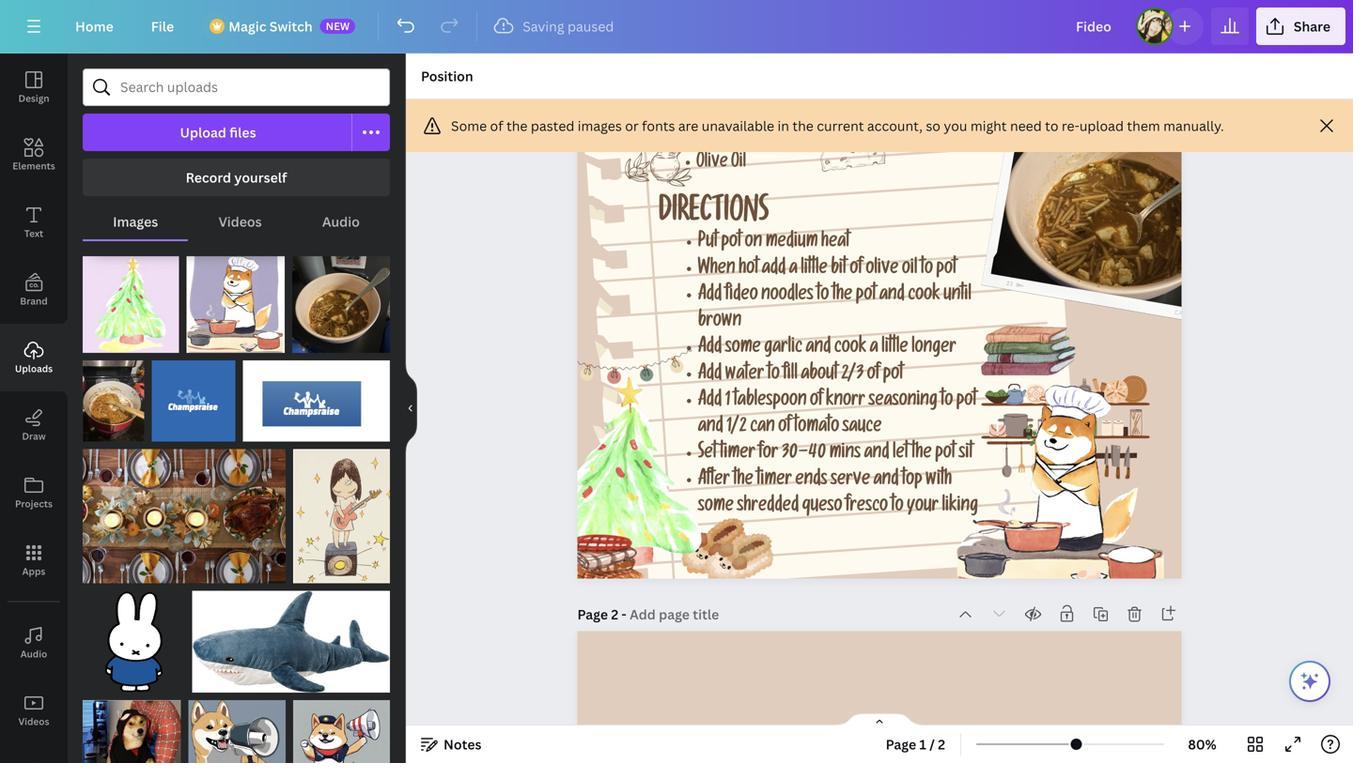 Task type: describe. For each thing, give the bounding box(es) containing it.
magic switch
[[229, 17, 313, 35]]

some of the pasted images or fonts are unavailable in the current account, so you might need to re-upload them manually.
[[451, 117, 1224, 135]]

to left the fill
[[767, 366, 780, 386]]

so
[[926, 117, 941, 135]]

main menu bar
[[0, 0, 1353, 54]]

pot up "sit" at the bottom
[[956, 393, 977, 412]]

switch
[[270, 17, 313, 35]]

position button
[[413, 61, 481, 91]]

might
[[971, 117, 1007, 135]]

and left 'top'
[[874, 472, 899, 492]]

the down bit
[[832, 287, 853, 306]]

knorr
[[826, 393, 865, 412]]

medium
[[766, 234, 818, 254]]

0 vertical spatial some
[[725, 340, 761, 359]]

1 inside button
[[920, 736, 926, 754]]

/
[[930, 736, 935, 754]]

elements
[[12, 160, 55, 172]]

new
[[326, 19, 350, 33]]

need
[[1010, 117, 1042, 135]]

tomato
[[794, 419, 839, 439]]

the right after at right bottom
[[733, 472, 754, 492]]

1 vertical spatial audio button
[[0, 610, 68, 678]]

the right in in the right top of the page
[[793, 117, 814, 135]]

top
[[902, 472, 923, 492]]

brand button
[[0, 257, 68, 324]]

add
[[762, 260, 786, 280]]

the left pasted
[[507, 117, 528, 135]]

2 add from the top
[[698, 340, 722, 359]]

design
[[18, 92, 49, 105]]

fill
[[783, 366, 798, 386]]

the right the let
[[912, 445, 932, 465]]

canva assistant image
[[1299, 671, 1321, 694]]

pot left on
[[721, 234, 742, 254]]

projects button
[[0, 460, 68, 527]]

bit
[[831, 260, 847, 280]]

0 vertical spatial cook
[[908, 287, 940, 306]]

olive oil hand drawn image
[[625, 126, 692, 187]]

to left your
[[891, 498, 904, 518]]

put pot on medium heat when hot add a little bit of olive oil to pot add fideo noodles to the pot and cook until brown add some garlic and cook a little longer add water to fill about 2/3 of pot add 1 tablespoon of knorr seasoning to pot and 1/2 can of tomato sauce set timer for 30-40 mins and let the pot sit after the timer ends serve and top with some shredded queso fresco to your liking
[[698, 234, 978, 518]]

account,
[[867, 117, 923, 135]]

images button
[[83, 204, 188, 240]]

of right can
[[778, 419, 791, 439]]

design button
[[0, 54, 68, 121]]

with
[[926, 472, 952, 492]]

longer
[[912, 340, 956, 359]]

shredded
[[737, 498, 799, 518]]

about
[[801, 366, 838, 386]]

unavailable
[[702, 117, 774, 135]]

and left the let
[[864, 445, 889, 465]]

fideo
[[725, 287, 758, 306]]

to right 'noodles'
[[817, 287, 829, 306]]

videos inside side panel tab list
[[18, 716, 49, 729]]

files
[[230, 124, 256, 141]]

Page title text field
[[630, 606, 721, 625]]

liking
[[942, 498, 978, 518]]

to right oil at the right of the page
[[921, 260, 933, 280]]

page for page 2 -
[[577, 606, 608, 624]]

images
[[113, 213, 158, 231]]

some
[[451, 117, 487, 135]]

pot down olive at the top of the page
[[856, 287, 876, 306]]

oil
[[731, 155, 746, 174]]

to right seasoning
[[941, 393, 953, 412]]

saving
[[523, 17, 564, 35]]

upload files
[[180, 124, 256, 141]]

after
[[698, 472, 730, 492]]

1 vertical spatial little
[[882, 340, 908, 359]]

apps
[[22, 566, 45, 578]]

in
[[778, 117, 789, 135]]

of right some
[[490, 117, 503, 135]]

serve
[[831, 472, 870, 492]]

draw
[[22, 430, 46, 443]]

2/3
[[841, 366, 864, 386]]

0 horizontal spatial a
[[789, 260, 798, 280]]

notes
[[444, 736, 482, 754]]

yourself
[[234, 169, 287, 187]]

or
[[625, 117, 639, 135]]

page for page 1 / 2
[[886, 736, 916, 754]]

uploads button
[[0, 324, 68, 392]]

side panel tab list
[[0, 54, 68, 764]]

of right bit
[[850, 260, 863, 280]]

home
[[75, 17, 113, 35]]

-
[[622, 606, 627, 624]]

0 horizontal spatial cook
[[834, 340, 867, 359]]

file
[[151, 17, 174, 35]]

notes button
[[413, 730, 489, 760]]

olive
[[696, 155, 728, 174]]

noodles
[[761, 287, 814, 306]]

1 inside put pot on medium heat when hot add a little bit of olive oil to pot add fideo noodles to the pot and cook until brown add some garlic and cook a little longer add water to fill about 2/3 of pot add 1 tablespoon of knorr seasoning to pot and 1/2 can of tomato sauce set timer for 30-40 mins and let the pot sit after the timer ends serve and top with some shredded queso fresco to your liking
[[725, 393, 730, 412]]

tablespoon
[[734, 393, 807, 412]]

mins
[[829, 445, 861, 465]]

draw button
[[0, 392, 68, 460]]

paused
[[568, 17, 614, 35]]



Task type: locate. For each thing, give the bounding box(es) containing it.
and down olive at the top of the page
[[879, 287, 905, 306]]

garlic
[[764, 340, 802, 359]]

for
[[759, 445, 778, 465]]

0 horizontal spatial little
[[801, 260, 828, 280]]

80% button
[[1172, 730, 1233, 760]]

let
[[893, 445, 909, 465]]

elements button
[[0, 121, 68, 189]]

are
[[678, 117, 699, 135]]

some
[[725, 340, 761, 359], [698, 498, 734, 518]]

of up tomato
[[810, 393, 823, 412]]

uploads
[[15, 363, 53, 375]]

text
[[24, 227, 43, 240]]

record
[[186, 169, 231, 187]]

0 horizontal spatial page
[[577, 606, 608, 624]]

page 1 / 2 button
[[878, 730, 953, 760]]

1 horizontal spatial videos button
[[188, 204, 292, 240]]

some down after at right bottom
[[698, 498, 734, 518]]

0 horizontal spatial audio button
[[0, 610, 68, 678]]

0 horizontal spatial 2
[[611, 606, 618, 624]]

fresco
[[846, 498, 888, 518]]

record yourself
[[186, 169, 287, 187]]

upload
[[1080, 117, 1124, 135]]

hide image
[[405, 364, 417, 454]]

audio inside side panel tab list
[[20, 648, 47, 661]]

a
[[789, 260, 798, 280], [870, 340, 878, 359]]

of right 2/3
[[867, 366, 880, 386]]

little left bit
[[801, 260, 828, 280]]

record yourself button
[[83, 159, 390, 196]]

0 vertical spatial videos
[[218, 213, 262, 231]]

Search uploads search field
[[120, 70, 378, 105]]

add up set
[[698, 393, 722, 412]]

share button
[[1256, 8, 1346, 45]]

brand
[[20, 295, 48, 308]]

1 vertical spatial videos
[[18, 716, 49, 729]]

upload
[[180, 124, 226, 141]]

0 vertical spatial 1
[[725, 393, 730, 412]]

pot left "sit" at the bottom
[[935, 445, 956, 465]]

little
[[801, 260, 828, 280], [882, 340, 908, 359]]

1 vertical spatial videos button
[[0, 678, 68, 745]]

2 left the -
[[611, 606, 618, 624]]

upload files button
[[83, 114, 352, 151]]

pot
[[721, 234, 742, 254], [936, 260, 957, 280], [856, 287, 876, 306], [883, 366, 903, 386], [956, 393, 977, 412], [935, 445, 956, 465]]

0 vertical spatial a
[[789, 260, 798, 280]]

80%
[[1188, 736, 1217, 754]]

saving paused
[[523, 17, 614, 35]]

your
[[907, 498, 939, 518]]

the
[[507, 117, 528, 135], [793, 117, 814, 135], [832, 287, 853, 306], [912, 445, 932, 465], [733, 472, 754, 492]]

add left water
[[698, 366, 722, 386]]

queso
[[802, 498, 842, 518]]

1 horizontal spatial videos
[[218, 213, 262, 231]]

1 horizontal spatial timer
[[757, 472, 792, 492]]

0 vertical spatial timer
[[720, 445, 755, 465]]

pot up seasoning
[[883, 366, 903, 386]]

1 horizontal spatial audio
[[322, 213, 360, 231]]

2 right /
[[938, 736, 945, 754]]

pasted
[[531, 117, 575, 135]]

olive
[[866, 260, 899, 280]]

3 add from the top
[[698, 366, 722, 386]]

1 horizontal spatial 2
[[938, 736, 945, 754]]

page
[[577, 606, 608, 624], [886, 736, 916, 754]]

2 inside button
[[938, 736, 945, 754]]

1 vertical spatial audio
[[20, 648, 47, 661]]

olive oil
[[696, 155, 746, 174]]

when
[[698, 260, 735, 280]]

re-
[[1062, 117, 1080, 135]]

1 vertical spatial 1
[[920, 736, 926, 754]]

hot
[[739, 260, 759, 280]]

and
[[879, 287, 905, 306], [806, 340, 831, 359], [698, 419, 723, 439], [864, 445, 889, 465], [874, 472, 899, 492]]

them
[[1127, 117, 1160, 135]]

saving paused status
[[485, 15, 623, 38]]

0 horizontal spatial audio
[[20, 648, 47, 661]]

1 vertical spatial cook
[[834, 340, 867, 359]]

little left "longer"
[[882, 340, 908, 359]]

of
[[490, 117, 503, 135], [850, 260, 863, 280], [867, 366, 880, 386], [810, 393, 823, 412], [778, 419, 791, 439]]

some up water
[[725, 340, 761, 359]]

audio
[[322, 213, 360, 231], [20, 648, 47, 661]]

4 add from the top
[[698, 393, 722, 412]]

brown
[[698, 313, 742, 333]]

share
[[1294, 17, 1331, 35]]

1/2
[[727, 419, 747, 439]]

pot up until
[[936, 260, 957, 280]]

apps button
[[0, 527, 68, 595]]

page 2 -
[[577, 606, 630, 624]]

page left /
[[886, 736, 916, 754]]

projects
[[15, 498, 53, 511]]

page left the -
[[577, 606, 608, 624]]

set
[[698, 445, 717, 465]]

0 horizontal spatial 1
[[725, 393, 730, 412]]

1 vertical spatial some
[[698, 498, 734, 518]]

0 vertical spatial 2
[[611, 606, 618, 624]]

page inside button
[[886, 736, 916, 754]]

timer down 1/2
[[720, 445, 755, 465]]

40
[[809, 445, 826, 465]]

videos
[[218, 213, 262, 231], [18, 716, 49, 729]]

1 left /
[[920, 736, 926, 754]]

Design title text field
[[1061, 8, 1128, 45]]

a left "longer"
[[870, 340, 878, 359]]

1 up 1/2
[[725, 393, 730, 412]]

1 horizontal spatial a
[[870, 340, 878, 359]]

position
[[421, 67, 473, 85]]

show pages image
[[834, 713, 925, 728]]

heat
[[821, 234, 850, 254]]

and up about
[[806, 340, 831, 359]]

audio button
[[292, 204, 390, 240], [0, 610, 68, 678]]

group
[[83, 245, 179, 353], [186, 245, 285, 353], [292, 245, 390, 353], [83, 349, 144, 442], [152, 349, 236, 442], [243, 349, 390, 442], [83, 438, 286, 584], [293, 438, 390, 584], [83, 580, 185, 694], [192, 580, 390, 694], [83, 690, 181, 764], [189, 690, 286, 764], [293, 690, 390, 764]]

put
[[698, 234, 718, 254]]

1 horizontal spatial audio button
[[292, 204, 390, 240]]

timer down for
[[757, 472, 792, 492]]

sit
[[959, 445, 973, 465]]

fonts
[[642, 117, 675, 135]]

add down brown
[[698, 340, 722, 359]]

1 vertical spatial page
[[886, 736, 916, 754]]

cook down oil at the right of the page
[[908, 287, 940, 306]]

ends
[[795, 472, 827, 492]]

directions
[[659, 200, 769, 232]]

cook up 2/3
[[834, 340, 867, 359]]

sauce
[[843, 419, 882, 439]]

1
[[725, 393, 730, 412], [920, 736, 926, 754]]

1 horizontal spatial little
[[882, 340, 908, 359]]

home link
[[60, 8, 129, 45]]

1 horizontal spatial page
[[886, 736, 916, 754]]

1 vertical spatial timer
[[757, 472, 792, 492]]

0 horizontal spatial videos button
[[0, 678, 68, 745]]

1 horizontal spatial cook
[[908, 287, 940, 306]]

images
[[578, 117, 622, 135]]

to left re-
[[1045, 117, 1059, 135]]

text button
[[0, 189, 68, 257]]

0 horizontal spatial timer
[[720, 445, 755, 465]]

0 vertical spatial little
[[801, 260, 828, 280]]

add
[[698, 287, 722, 306], [698, 340, 722, 359], [698, 366, 722, 386], [698, 393, 722, 412]]

you
[[944, 117, 967, 135]]

0 vertical spatial page
[[577, 606, 608, 624]]

0 vertical spatial videos button
[[188, 204, 292, 240]]

1 add from the top
[[698, 287, 722, 306]]

1 horizontal spatial 1
[[920, 736, 926, 754]]

30-
[[782, 445, 809, 465]]

0 horizontal spatial videos
[[18, 716, 49, 729]]

a right add
[[789, 260, 798, 280]]

0 vertical spatial audio
[[322, 213, 360, 231]]

current
[[817, 117, 864, 135]]

0 vertical spatial audio button
[[292, 204, 390, 240]]

water
[[725, 366, 764, 386]]

and left 1/2
[[698, 419, 723, 439]]

to
[[1045, 117, 1059, 135], [921, 260, 933, 280], [817, 287, 829, 306], [767, 366, 780, 386], [941, 393, 953, 412], [891, 498, 904, 518]]

page 1 / 2
[[886, 736, 945, 754]]

add down "when"
[[698, 287, 722, 306]]

can
[[750, 419, 775, 439]]

1 vertical spatial a
[[870, 340, 878, 359]]

1 vertical spatial 2
[[938, 736, 945, 754]]

on
[[745, 234, 762, 254]]

videos button
[[188, 204, 292, 240], [0, 678, 68, 745]]



Task type: vqa. For each thing, say whether or not it's contained in the screenshot.
Top Level Navigation element
no



